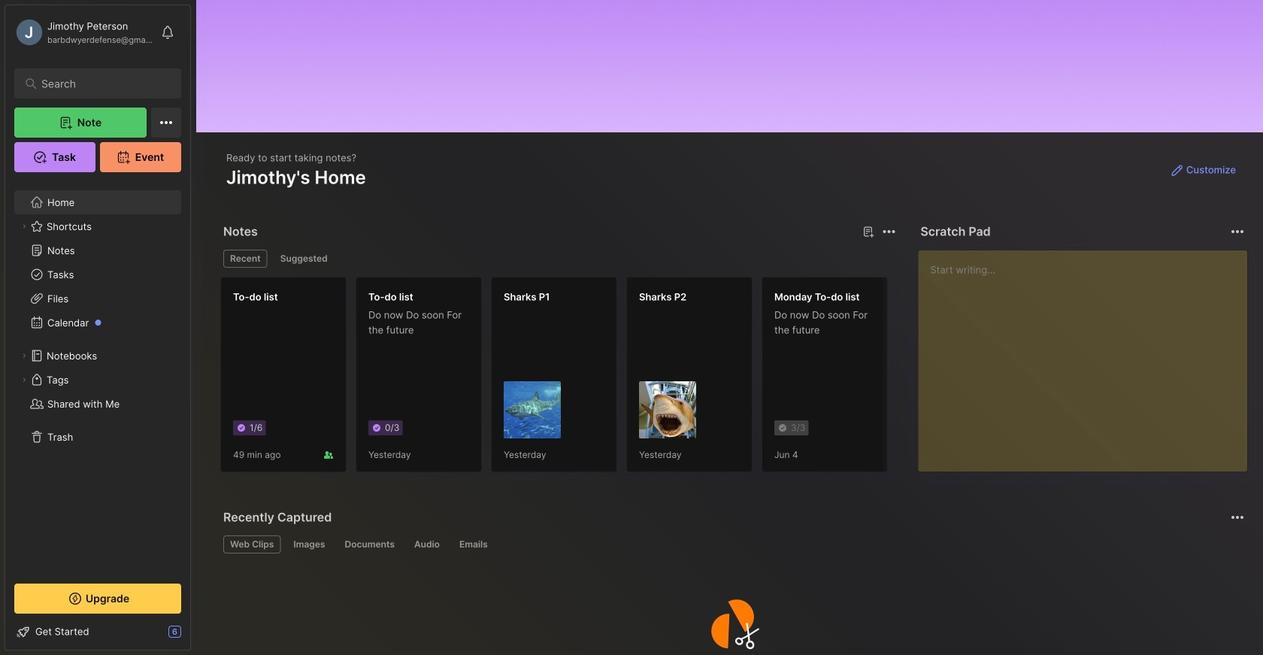 Task type: describe. For each thing, give the bounding box(es) containing it.
none search field inside main element
[[41, 74, 161, 93]]

Help and Learning task checklist field
[[5, 620, 190, 644]]

Account field
[[14, 17, 153, 47]]

2 tab list from the top
[[223, 536, 1243, 554]]

main element
[[0, 0, 196, 655]]

more actions image
[[1229, 223, 1247, 241]]

1 thumbnail image from the left
[[504, 381, 561, 439]]

tree inside main element
[[5, 181, 190, 570]]



Task type: locate. For each thing, give the bounding box(es) containing it.
0 horizontal spatial more actions image
[[880, 223, 898, 241]]

tree
[[5, 181, 190, 570]]

row group
[[220, 277, 1264, 481]]

Start writing… text field
[[931, 251, 1247, 460]]

1 horizontal spatial more actions image
[[1229, 509, 1247, 527]]

0 horizontal spatial thumbnail image
[[504, 381, 561, 439]]

1 vertical spatial more actions image
[[1229, 509, 1247, 527]]

more actions image
[[880, 223, 898, 241], [1229, 509, 1247, 527]]

tab
[[223, 250, 268, 268], [274, 250, 335, 268], [223, 536, 281, 554], [287, 536, 332, 554], [338, 536, 402, 554], [408, 536, 447, 554], [453, 536, 495, 554]]

2 thumbnail image from the left
[[639, 381, 697, 439]]

0 vertical spatial tab list
[[223, 250, 894, 268]]

Search text field
[[41, 77, 161, 91]]

1 tab list from the top
[[223, 250, 894, 268]]

expand notebooks image
[[20, 351, 29, 360]]

None search field
[[41, 74, 161, 93]]

expand tags image
[[20, 375, 29, 384]]

1 vertical spatial tab list
[[223, 536, 1243, 554]]

thumbnail image
[[504, 381, 561, 439], [639, 381, 697, 439]]

click to collapse image
[[190, 627, 201, 645]]

More actions field
[[879, 221, 900, 242], [1228, 221, 1249, 242], [1228, 507, 1249, 528]]

0 vertical spatial more actions image
[[880, 223, 898, 241]]

1 horizontal spatial thumbnail image
[[639, 381, 697, 439]]

tab list
[[223, 250, 894, 268], [223, 536, 1243, 554]]



Task type: vqa. For each thing, say whether or not it's contained in the screenshot.
16 to the bottom
no



